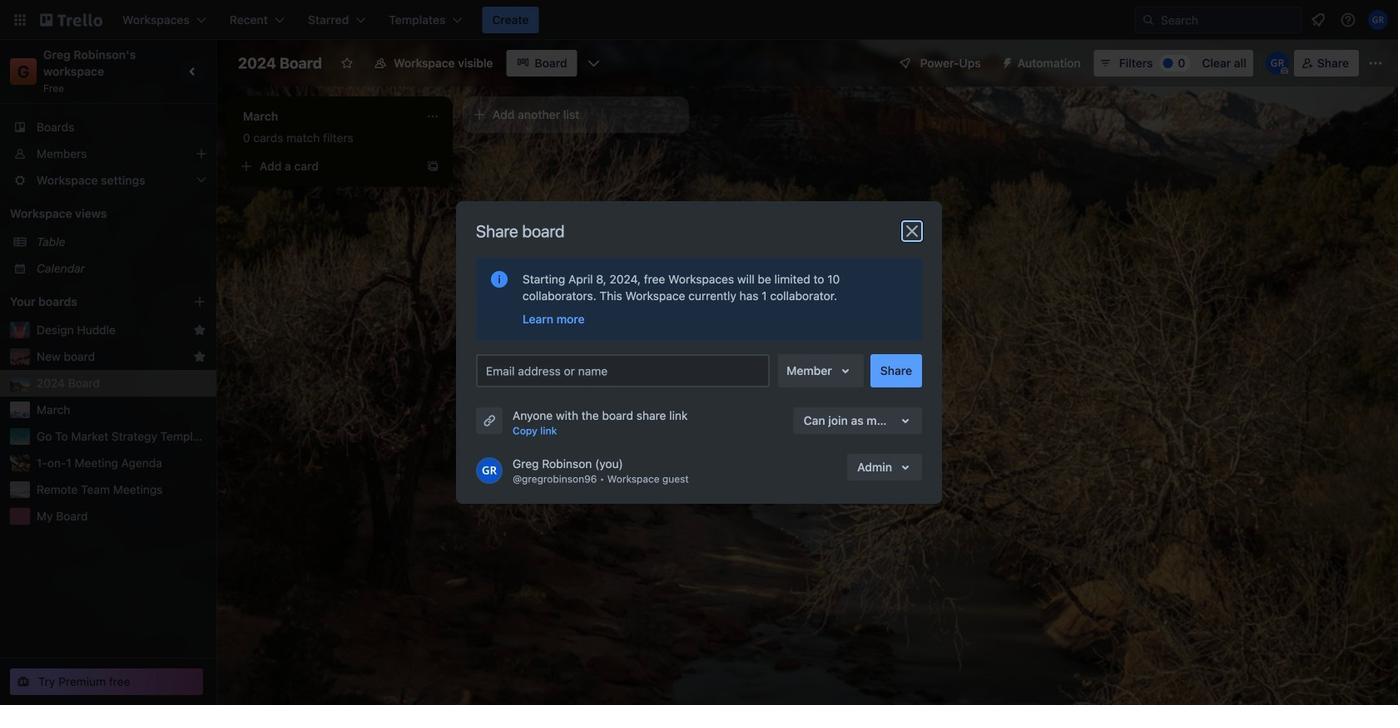 Task type: vqa. For each thing, say whether or not it's contained in the screenshot.
the leftmost Greg Robinson (gregrobinson96) image
yes



Task type: locate. For each thing, give the bounding box(es) containing it.
2 horizontal spatial greg robinson (gregrobinson96) image
[[1368, 10, 1388, 30]]

close image
[[902, 221, 922, 241]]

0 vertical spatial greg robinson (gregrobinson96) image
[[1368, 10, 1388, 30]]

2 vertical spatial greg robinson (gregrobinson96) image
[[476, 458, 503, 484]]

1 horizontal spatial greg robinson (gregrobinson96) image
[[1266, 52, 1289, 75]]

1 vertical spatial greg robinson (gregrobinson96) image
[[1266, 52, 1289, 75]]

primary element
[[0, 0, 1398, 40]]

sm image
[[995, 50, 1018, 73]]

0 vertical spatial starred icon image
[[193, 324, 206, 337]]

add board image
[[193, 296, 206, 309]]

0 notifications image
[[1309, 10, 1329, 30]]

show menu image
[[1368, 55, 1384, 72]]

Board name text field
[[230, 50, 331, 77]]

starred icon image
[[193, 324, 206, 337], [193, 350, 206, 364]]

create from template… image
[[426, 160, 440, 173]]

your boards with 8 items element
[[10, 292, 168, 312]]

greg robinson (gregrobinson96) image
[[1368, 10, 1388, 30], [1266, 52, 1289, 75], [476, 458, 503, 484]]

1 vertical spatial starred icon image
[[193, 350, 206, 364]]

customize views image
[[586, 55, 602, 72]]



Task type: describe. For each thing, give the bounding box(es) containing it.
search image
[[1142, 13, 1155, 27]]

Search field
[[1155, 8, 1301, 32]]

Email address or name text field
[[486, 360, 767, 383]]

greg robinson (gregrobinson96) image inside primary element
[[1368, 10, 1388, 30]]

open information menu image
[[1340, 12, 1357, 28]]

1 starred icon image from the top
[[193, 324, 206, 337]]

star or unstar board image
[[341, 57, 354, 70]]

0 horizontal spatial greg robinson (gregrobinson96) image
[[476, 458, 503, 484]]

2 starred icon image from the top
[[193, 350, 206, 364]]



